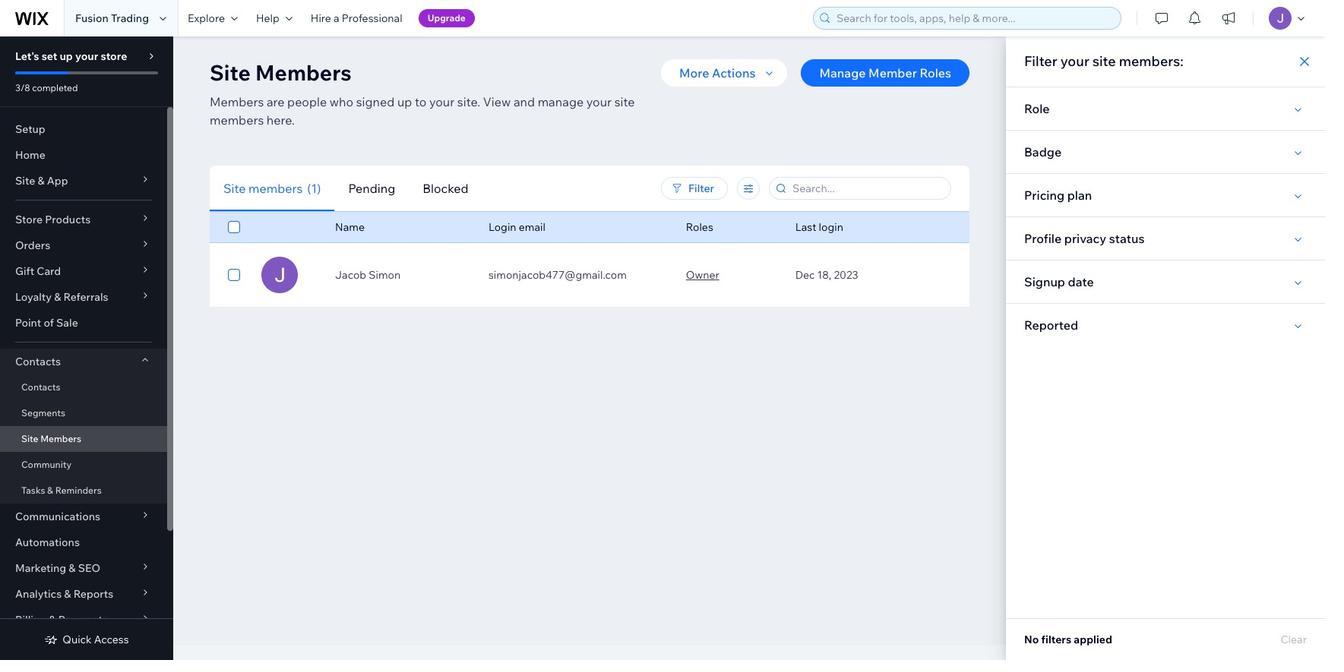 Task type: vqa. For each thing, say whether or not it's contained in the screenshot.
The
no



Task type: describe. For each thing, give the bounding box(es) containing it.
plan
[[1067, 188, 1092, 203]]

members are people who signed up to your site. view and manage your site members here.
[[210, 94, 635, 128]]

no filters applied
[[1024, 633, 1112, 647]]

1 vertical spatial members
[[249, 180, 303, 196]]

contacts link
[[0, 375, 167, 400]]

manage member roles button
[[801, 59, 970, 87]]

up inside members are people who signed up to your site. view and manage your site members here.
[[397, 94, 412, 109]]

site members inside 'link'
[[21, 433, 81, 445]]

& for analytics
[[64, 587, 71, 601]]

view
[[483, 94, 511, 109]]

badge
[[1024, 144, 1062, 160]]

seo
[[78, 562, 100, 575]]

status
[[1109, 231, 1145, 246]]

signed
[[356, 94, 395, 109]]

login
[[489, 220, 516, 234]]

are
[[267, 94, 285, 109]]

people
[[287, 94, 327, 109]]

actions
[[712, 65, 756, 81]]

more
[[679, 65, 709, 81]]

gift
[[15, 264, 34, 278]]

completed
[[32, 82, 78, 93]]

login email
[[489, 220, 546, 234]]

upgrade button
[[418, 9, 475, 27]]

members inside members are people who signed up to your site. view and manage your site members here.
[[210, 112, 264, 128]]

your inside sidebar element
[[75, 49, 98, 63]]

billing
[[15, 613, 46, 627]]

quick access
[[63, 633, 129, 647]]

site inside tab list
[[223, 180, 246, 196]]

more actions button
[[661, 59, 788, 87]]

members inside 'link'
[[40, 433, 81, 445]]

community link
[[0, 452, 167, 478]]

members inside members are people who signed up to your site. view and manage your site members here.
[[210, 94, 264, 109]]

billing & payments
[[15, 613, 108, 627]]

point
[[15, 316, 41, 330]]

role
[[1024, 101, 1050, 116]]

tasks
[[21, 485, 45, 496]]

orders
[[15, 239, 50, 252]]

app
[[47, 174, 68, 188]]

store products
[[15, 213, 91, 226]]

jacob simon
[[335, 268, 401, 282]]

marketing & seo button
[[0, 555, 167, 581]]

upgrade
[[428, 12, 466, 24]]

quick access button
[[44, 633, 129, 647]]

dec 18, 2023
[[795, 268, 858, 282]]

marketing
[[15, 562, 66, 575]]

store
[[15, 213, 43, 226]]

quick
[[63, 633, 92, 647]]

(1)
[[307, 180, 321, 196]]

point of sale link
[[0, 310, 167, 336]]

manage
[[820, 65, 866, 81]]

Search for tools, apps, help & more... field
[[832, 8, 1116, 29]]

referrals
[[63, 290, 108, 304]]

profile
[[1024, 231, 1062, 246]]

loyalty & referrals
[[15, 290, 108, 304]]

trading
[[111, 11, 149, 25]]

to
[[415, 94, 427, 109]]

loyalty
[[15, 290, 52, 304]]

site & app button
[[0, 168, 167, 194]]

owner
[[686, 268, 719, 282]]

community
[[21, 459, 72, 470]]

filter for filter your site members:
[[1024, 52, 1058, 70]]

contacts for contacts link
[[21, 381, 60, 393]]

setup
[[15, 122, 45, 136]]

members:
[[1119, 52, 1184, 70]]

hire a professional link
[[302, 0, 412, 36]]

access
[[94, 633, 129, 647]]

1 horizontal spatial site
[[1093, 52, 1116, 70]]

filters
[[1041, 633, 1072, 647]]

hire a professional
[[311, 11, 402, 25]]

1 horizontal spatial site members
[[210, 59, 352, 86]]

communications button
[[0, 504, 167, 530]]

help button
[[247, 0, 302, 36]]

billing & payments button
[[0, 607, 167, 633]]

last login
[[795, 220, 844, 234]]

jacob
[[335, 268, 366, 282]]

professional
[[342, 11, 402, 25]]

roles inside 'button'
[[920, 65, 951, 81]]

sidebar element
[[0, 36, 173, 660]]

site inside popup button
[[15, 174, 35, 188]]

date
[[1068, 274, 1094, 290]]

last
[[795, 220, 817, 234]]

3/8 completed
[[15, 82, 78, 93]]



Task type: locate. For each thing, give the bounding box(es) containing it.
0 horizontal spatial filter
[[688, 182, 714, 195]]

& left app at the top left of page
[[38, 174, 45, 188]]

your
[[75, 49, 98, 63], [1061, 52, 1090, 70], [429, 94, 455, 109], [586, 94, 612, 109]]

simon
[[369, 268, 401, 282]]

orders button
[[0, 233, 167, 258]]

segments link
[[0, 400, 167, 426]]

filter for filter
[[688, 182, 714, 195]]

& left seo
[[69, 562, 76, 575]]

automations link
[[0, 530, 167, 555]]

manage member roles
[[820, 65, 951, 81]]

let's set up your store
[[15, 49, 127, 63]]

0 vertical spatial filter
[[1024, 52, 1058, 70]]

0 horizontal spatial site members
[[21, 433, 81, 445]]

Search... field
[[788, 178, 946, 199]]

up left to
[[397, 94, 412, 109]]

up
[[60, 49, 73, 63], [397, 94, 412, 109]]

store products button
[[0, 207, 167, 233]]

0 vertical spatial site members
[[210, 59, 352, 86]]

members up people
[[255, 59, 352, 86]]

tab list containing site members
[[210, 165, 582, 212]]

18,
[[817, 268, 832, 282]]

& for site
[[38, 174, 45, 188]]

& inside "link"
[[47, 485, 53, 496]]

0 vertical spatial contacts
[[15, 355, 61, 369]]

hire
[[311, 11, 331, 25]]

contacts inside dropdown button
[[15, 355, 61, 369]]

reports
[[73, 587, 113, 601]]

no
[[1024, 633, 1039, 647]]

member
[[869, 65, 917, 81]]

3/8
[[15, 82, 30, 93]]

site members link
[[0, 426, 167, 452]]

sale
[[56, 316, 78, 330]]

& right loyalty
[[54, 290, 61, 304]]

gift card
[[15, 264, 61, 278]]

1 vertical spatial site
[[615, 94, 635, 109]]

contacts down point of sale
[[15, 355, 61, 369]]

tasks & reminders link
[[0, 478, 167, 504]]

filter inside button
[[688, 182, 714, 195]]

gift card button
[[0, 258, 167, 284]]

fusion
[[75, 11, 109, 25]]

blocked
[[423, 180, 468, 196]]

contacts button
[[0, 349, 167, 375]]

name
[[335, 220, 365, 234]]

reported
[[1024, 318, 1078, 333]]

pending button
[[335, 165, 409, 212]]

members left 'here.' at the left top of the page
[[210, 112, 264, 128]]

store
[[101, 49, 127, 63]]

and
[[514, 94, 535, 109]]

dec
[[795, 268, 815, 282]]

home link
[[0, 142, 167, 168]]

point of sale
[[15, 316, 78, 330]]

site left members:
[[1093, 52, 1116, 70]]

0 vertical spatial members
[[210, 112, 264, 128]]

site
[[1093, 52, 1116, 70], [615, 94, 635, 109]]

filter
[[1024, 52, 1058, 70], [688, 182, 714, 195]]

members left '(1)'
[[249, 180, 303, 196]]

automations
[[15, 536, 80, 549]]

1 vertical spatial members
[[210, 94, 264, 109]]

1 vertical spatial contacts
[[21, 381, 60, 393]]

a
[[334, 11, 339, 25]]

& for billing
[[49, 613, 56, 627]]

site members (1)
[[223, 180, 321, 196]]

manage
[[538, 94, 584, 109]]

1 vertical spatial filter
[[688, 182, 714, 195]]

pricing plan
[[1024, 188, 1092, 203]]

1 horizontal spatial filter
[[1024, 52, 1058, 70]]

marketing & seo
[[15, 562, 100, 575]]

signup
[[1024, 274, 1065, 290]]

analytics & reports button
[[0, 581, 167, 607]]

site inside 'link'
[[21, 433, 38, 445]]

0 horizontal spatial roles
[[686, 220, 713, 234]]

2 vertical spatial members
[[40, 433, 81, 445]]

tasks & reminders
[[21, 485, 102, 496]]

roles down filter button
[[686, 220, 713, 234]]

1 horizontal spatial up
[[397, 94, 412, 109]]

privacy
[[1064, 231, 1107, 246]]

tab list
[[210, 165, 582, 212]]

products
[[45, 213, 91, 226]]

0 vertical spatial up
[[60, 49, 73, 63]]

roles right member
[[920, 65, 951, 81]]

members left are
[[210, 94, 264, 109]]

& right the billing
[[49, 613, 56, 627]]

profile privacy status
[[1024, 231, 1145, 246]]

1 vertical spatial site members
[[21, 433, 81, 445]]

pending
[[348, 180, 395, 196]]

members up community
[[40, 433, 81, 445]]

2023
[[834, 268, 858, 282]]

home
[[15, 148, 45, 162]]

site members up are
[[210, 59, 352, 86]]

contacts for contacts dropdown button
[[15, 355, 61, 369]]

up inside sidebar element
[[60, 49, 73, 63]]

contacts
[[15, 355, 61, 369], [21, 381, 60, 393]]

& right tasks
[[47, 485, 53, 496]]

here.
[[267, 112, 295, 128]]

site members
[[210, 59, 352, 86], [21, 433, 81, 445]]

1 horizontal spatial roles
[[920, 65, 951, 81]]

pricing
[[1024, 188, 1065, 203]]

analytics & reports
[[15, 587, 113, 601]]

0 horizontal spatial up
[[60, 49, 73, 63]]

more actions
[[679, 65, 756, 81]]

applied
[[1074, 633, 1112, 647]]

login
[[819, 220, 844, 234]]

0 horizontal spatial site
[[615, 94, 635, 109]]

of
[[44, 316, 54, 330]]

loyalty & referrals button
[[0, 284, 167, 310]]

& for loyalty
[[54, 290, 61, 304]]

1 vertical spatial up
[[397, 94, 412, 109]]

1 vertical spatial roles
[[686, 220, 713, 234]]

& left reports
[[64, 587, 71, 601]]

& for tasks
[[47, 485, 53, 496]]

site & app
[[15, 174, 68, 188]]

payments
[[58, 613, 108, 627]]

signup date
[[1024, 274, 1094, 290]]

communications
[[15, 510, 100, 524]]

simonjacob477@gmail.com
[[489, 268, 627, 282]]

site members up community
[[21, 433, 81, 445]]

up right set
[[60, 49, 73, 63]]

let's
[[15, 49, 39, 63]]

None checkbox
[[228, 218, 240, 236], [228, 266, 240, 284], [228, 218, 240, 236], [228, 266, 240, 284]]

explore
[[188, 11, 225, 25]]

& for marketing
[[69, 562, 76, 575]]

analytics
[[15, 587, 62, 601]]

site right manage
[[615, 94, 635, 109]]

contacts up segments
[[21, 381, 60, 393]]

0 vertical spatial roles
[[920, 65, 951, 81]]

0 vertical spatial site
[[1093, 52, 1116, 70]]

site inside members are people who signed up to your site. view and manage your site members here.
[[615, 94, 635, 109]]

set
[[42, 49, 57, 63]]

members
[[255, 59, 352, 86], [210, 94, 264, 109], [40, 433, 81, 445]]

card
[[37, 264, 61, 278]]

jacob simon image
[[261, 257, 298, 293]]

0 vertical spatial members
[[255, 59, 352, 86]]



